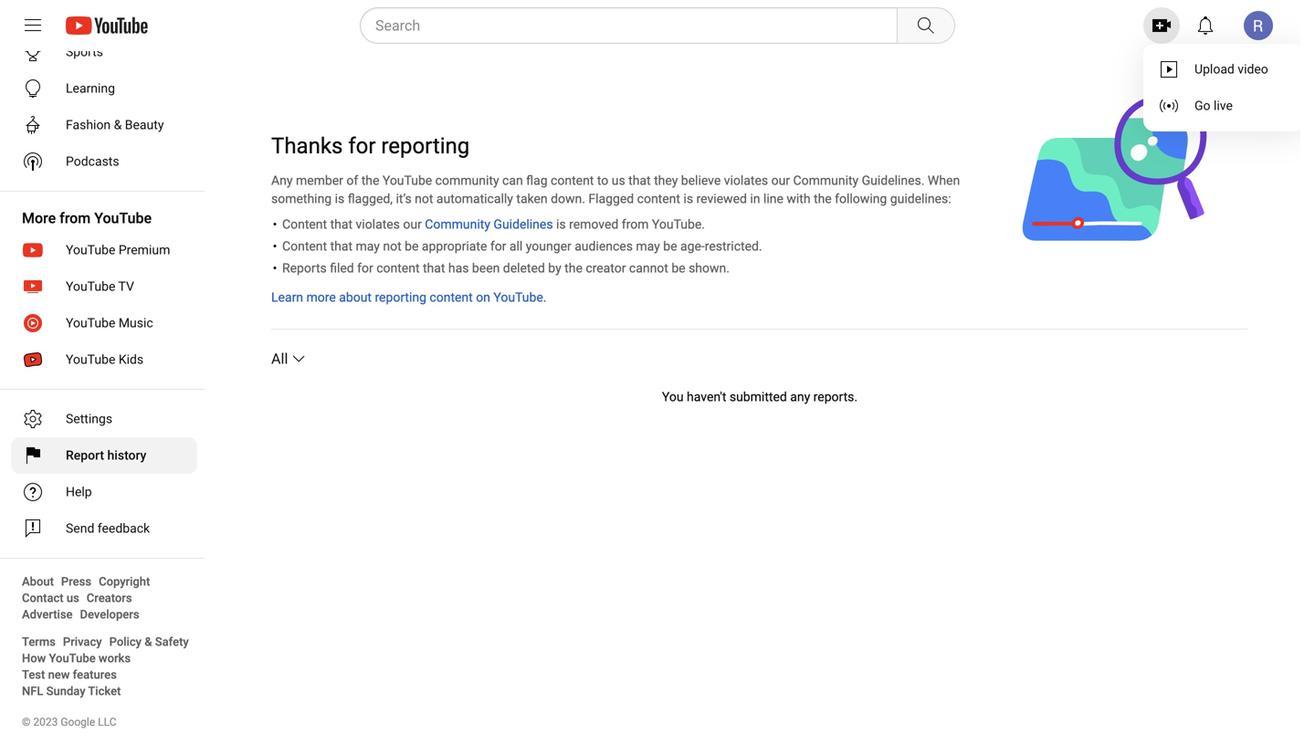 Task type: vqa. For each thing, say whether or not it's contained in the screenshot.
5th option
no



Task type: describe. For each thing, give the bounding box(es) containing it.
go live
[[1195, 98, 1233, 113]]

shown.
[[689, 261, 730, 276]]

reports
[[282, 261, 327, 276]]

press link
[[61, 574, 91, 590]]

youtube left kids
[[66, 352, 115, 367]]

how youtube works link
[[22, 650, 131, 667]]

0 horizontal spatial is
[[335, 191, 345, 206]]

1 may from the left
[[356, 239, 380, 254]]

community inside any member of the youtube community can flag content to us that they believe violates our community guidelines. when something is flagged, it's not automatically taken down. flagged content is reviewed in line with the following guidelines:
[[793, 173, 859, 188]]

removed
[[569, 217, 619, 232]]

that inside any member of the youtube community can flag content to us that they believe violates our community guidelines. when something is flagged, it's not automatically taken down. flagged content is reviewed in line with the following guidelines:
[[629, 173, 651, 188]]

avatar image image
[[1244, 11, 1273, 40]]

music
[[119, 316, 153, 331]]

beauty
[[125, 117, 164, 132]]

kids
[[119, 352, 144, 367]]

be down age-
[[672, 261, 686, 276]]

2023
[[33, 716, 58, 729]]

taken
[[516, 191, 548, 206]]

you haven't submitted any reports.
[[662, 390, 858, 405]]

has
[[448, 261, 469, 276]]

about
[[22, 575, 54, 589]]

creators
[[87, 592, 132, 605]]

1 content from the top
[[282, 217, 327, 232]]

upload video
[[1195, 62, 1269, 77]]

1 vertical spatial for
[[490, 239, 506, 254]]

age-
[[681, 239, 705, 254]]

test new features link
[[22, 667, 117, 683]]

history
[[107, 448, 147, 463]]

youtube premium
[[66, 243, 170, 258]]

video
[[1238, 62, 1269, 77]]

content down they
[[637, 191, 681, 206]]

restricted.
[[705, 239, 762, 254]]

in
[[750, 191, 760, 206]]

guidelines
[[494, 217, 553, 232]]

Search text field
[[375, 14, 893, 37]]

that up "filed"
[[330, 239, 353, 254]]

learn more about reporting content on youtube.
[[271, 290, 547, 305]]

go
[[1195, 98, 1211, 113]]

learning
[[66, 81, 115, 96]]

©
[[22, 716, 31, 729]]

youtube left tv
[[66, 279, 115, 294]]

terms privacy policy & safety how youtube works test new features nfl sunday ticket
[[22, 635, 189, 698]]

upload
[[1195, 62, 1235, 77]]

that down flagged,
[[330, 217, 353, 232]]

learn more about reporting content on youtube. link
[[271, 289, 547, 307]]

content that violates our community guidelines is removed from youtube. content that may not be appropriate for all younger audiences may be age-restricted. reports filed for content that has been deleted by the creator cannot be shown.
[[282, 217, 762, 276]]

that left the has
[[423, 261, 445, 276]]

it's
[[396, 191, 412, 206]]

privacy link
[[63, 634, 102, 650]]

when
[[928, 173, 960, 188]]

reports.
[[814, 390, 858, 405]]

report history
[[66, 448, 147, 463]]

sports
[[66, 44, 103, 59]]

2 may from the left
[[636, 239, 660, 254]]

features
[[73, 668, 117, 682]]

not inside content that violates our community guidelines is removed from youtube. content that may not be appropriate for all younger audiences may be age-restricted. reports filed for content that has been deleted by the creator cannot be shown.
[[383, 239, 402, 254]]

2 vertical spatial for
[[357, 261, 373, 276]]

help
[[66, 485, 92, 500]]

member
[[296, 173, 343, 188]]

believe
[[681, 173, 721, 188]]

community
[[435, 173, 499, 188]]

live
[[1214, 98, 1233, 113]]

learn
[[271, 290, 303, 305]]

creator
[[586, 261, 626, 276]]

flagged,
[[348, 191, 393, 206]]

send
[[66, 521, 94, 536]]

0 vertical spatial the
[[361, 173, 379, 188]]

about link
[[22, 574, 54, 590]]

us inside any member of the youtube community can flag content to us that they believe violates our community guidelines. when something is flagged, it's not automatically taken down. flagged content is reviewed in line with the following guidelines:
[[612, 173, 625, 188]]

not inside any member of the youtube community can flag content to us that they believe violates our community guidelines. when something is flagged, it's not automatically taken down. flagged content is reviewed in line with the following guidelines:
[[415, 191, 433, 206]]

developers link
[[80, 607, 139, 623]]

something
[[271, 191, 332, 206]]

violates inside any member of the youtube community can flag content to us that they believe violates our community guidelines. when something is flagged, it's not automatically taken down. flagged content is reviewed in line with the following guidelines:
[[724, 173, 768, 188]]

on
[[476, 290, 490, 305]]

be left appropriate
[[405, 239, 419, 254]]

youtube down youtube tv
[[66, 316, 115, 331]]

any
[[790, 390, 810, 405]]

more
[[306, 290, 336, 305]]

by
[[548, 261, 562, 276]]

younger
[[526, 239, 572, 254]]

policy
[[109, 635, 142, 649]]

been
[[472, 261, 500, 276]]

llc
[[98, 716, 116, 729]]

policy & safety link
[[109, 634, 189, 650]]

filed
[[330, 261, 354, 276]]

they
[[654, 173, 678, 188]]

privacy
[[63, 635, 102, 649]]

report
[[66, 448, 104, 463]]

copyright
[[99, 575, 150, 589]]

violates inside content that violates our community guidelines is removed from youtube. content that may not be appropriate for all younger audiences may be age-restricted. reports filed for content that has been deleted by the creator cannot be shown.
[[356, 217, 400, 232]]

thanks for reporting
[[271, 133, 470, 159]]

audiences
[[575, 239, 633, 254]]

test
[[22, 668, 45, 682]]

guidelines.
[[862, 173, 925, 188]]

new
[[48, 668, 70, 682]]

content up down. at the left top
[[551, 173, 594, 188]]

terms
[[22, 635, 56, 649]]



Task type: locate. For each thing, give the bounding box(es) containing it.
that left they
[[629, 173, 651, 188]]

upload video link
[[1144, 51, 1305, 88], [1144, 51, 1305, 88]]

ticket
[[88, 685, 121, 698]]

0 vertical spatial us
[[612, 173, 625, 188]]

terms link
[[22, 634, 56, 650]]

us down press link
[[67, 592, 79, 605]]

& inside terms privacy policy & safety how youtube works test new features nfl sunday ticket
[[145, 635, 152, 649]]

the right of
[[361, 173, 379, 188]]

podcasts link
[[11, 143, 197, 180], [11, 143, 197, 180]]

google
[[61, 716, 95, 729]]

© 2023 google llc
[[22, 716, 116, 729]]

for right "filed"
[[357, 261, 373, 276]]

settings link
[[11, 401, 197, 438], [11, 401, 197, 438]]

our down it's
[[403, 217, 422, 232]]

1 horizontal spatial may
[[636, 239, 660, 254]]

from down "flagged"
[[622, 217, 649, 232]]

about
[[339, 290, 372, 305]]

with
[[787, 191, 811, 206]]

fashion & beauty
[[66, 117, 164, 132]]

1 horizontal spatial from
[[622, 217, 649, 232]]

that
[[629, 173, 651, 188], [330, 217, 353, 232], [330, 239, 353, 254], [423, 261, 445, 276]]

1 vertical spatial not
[[383, 239, 402, 254]]

violates down flagged,
[[356, 217, 400, 232]]

to
[[597, 173, 609, 188]]

is down member
[[335, 191, 345, 206]]

you
[[662, 390, 684, 405]]

1 horizontal spatial youtube.
[[652, 217, 705, 232]]

0 horizontal spatial &
[[114, 117, 122, 132]]

youtube inside terms privacy policy & safety how youtube works test new features nfl sunday ticket
[[49, 652, 96, 666]]

reporting up the "community" at the top left of page
[[381, 133, 470, 159]]

send feedback link
[[11, 511, 197, 547], [11, 511, 197, 547]]

content down the has
[[430, 290, 473, 305]]

2 horizontal spatial the
[[814, 191, 832, 206]]

1 horizontal spatial &
[[145, 635, 152, 649]]

any
[[271, 173, 293, 188]]

youtube tv
[[66, 279, 134, 294]]

more
[[22, 210, 56, 227]]

2 content from the top
[[282, 239, 327, 254]]

1 vertical spatial content
[[282, 239, 327, 254]]

reporting right about
[[375, 290, 427, 305]]

our up line
[[772, 173, 790, 188]]

us right to
[[612, 173, 625, 188]]

the inside content that violates our community guidelines is removed from youtube. content that may not be appropriate for all younger audiences may be age-restricted. reports filed for content that has been deleted by the creator cannot be shown.
[[565, 261, 583, 276]]

about press copyright contact us creators advertise developers
[[22, 575, 150, 622]]

youtube tv link
[[11, 269, 197, 305], [11, 269, 197, 305]]

line
[[764, 191, 784, 206]]

following
[[835, 191, 887, 206]]

1 vertical spatial &
[[145, 635, 152, 649]]

is inside content that violates our community guidelines is removed from youtube. content that may not be appropriate for all younger audiences may be age-restricted. reports filed for content that has been deleted by the creator cannot be shown.
[[556, 217, 566, 232]]

0 vertical spatial youtube.
[[652, 217, 705, 232]]

1 horizontal spatial not
[[415, 191, 433, 206]]

for up of
[[348, 133, 376, 159]]

youtube. up age-
[[652, 217, 705, 232]]

learning link
[[11, 70, 197, 107], [11, 70, 197, 107]]

guidelines:
[[890, 191, 952, 206]]

may up cannot
[[636, 239, 660, 254]]

1 vertical spatial us
[[67, 592, 79, 605]]

youtube down "more from youtube"
[[66, 243, 115, 258]]

the right the with
[[814, 191, 832, 206]]

be left age-
[[663, 239, 677, 254]]

youtube
[[383, 173, 432, 188], [94, 210, 152, 227], [66, 243, 115, 258], [66, 279, 115, 294], [66, 316, 115, 331], [66, 352, 115, 367], [49, 652, 96, 666]]

help link
[[11, 474, 197, 511], [11, 474, 197, 511]]

premium
[[119, 243, 170, 258]]

youtube inside any member of the youtube community can flag content to us that they believe violates our community guidelines. when something is flagged, it's not automatically taken down. flagged content is reviewed in line with the following guidelines:
[[383, 173, 432, 188]]

for left all
[[490, 239, 506, 254]]

press
[[61, 575, 91, 589]]

may down flagged,
[[356, 239, 380, 254]]

appropriate
[[422, 239, 487, 254]]

not right it's
[[415, 191, 433, 206]]

go live link
[[1144, 88, 1305, 124], [1144, 88, 1305, 124]]

haven't
[[687, 390, 727, 405]]

2 horizontal spatial is
[[684, 191, 693, 206]]

0 horizontal spatial not
[[383, 239, 402, 254]]

how
[[22, 652, 46, 666]]

may
[[356, 239, 380, 254], [636, 239, 660, 254]]

youtube premium link
[[11, 232, 197, 269], [11, 232, 197, 269]]

1 horizontal spatial us
[[612, 173, 625, 188]]

is
[[335, 191, 345, 206], [684, 191, 693, 206], [556, 217, 566, 232]]

youtube up test new features link
[[49, 652, 96, 666]]

content inside content that violates our community guidelines is removed from youtube. content that may not be appropriate for all younger audiences may be age-restricted. reports filed for content that has been deleted by the creator cannot be shown.
[[377, 261, 420, 276]]

safety
[[155, 635, 189, 649]]

submitted
[[730, 390, 787, 405]]

community guidelines link
[[425, 216, 553, 234]]

1 vertical spatial community
[[425, 217, 491, 232]]

our inside any member of the youtube community can flag content to us that they believe violates our community guidelines. when something is flagged, it's not automatically taken down. flagged content is reviewed in line with the following guidelines:
[[772, 173, 790, 188]]

1 vertical spatial youtube.
[[494, 290, 547, 305]]

youtube up the youtube premium
[[94, 210, 152, 227]]

copyright link
[[99, 574, 150, 590]]

0 vertical spatial &
[[114, 117, 122, 132]]

0 vertical spatial content
[[282, 217, 327, 232]]

0 horizontal spatial us
[[67, 592, 79, 605]]

community up appropriate
[[425, 217, 491, 232]]

our inside content that violates our community guidelines is removed from youtube. content that may not be appropriate for all younger audiences may be age-restricted. reports filed for content that has been deleted by the creator cannot be shown.
[[403, 217, 422, 232]]

0 horizontal spatial the
[[361, 173, 379, 188]]

flagged
[[589, 191, 634, 206]]

our
[[772, 173, 790, 188], [403, 217, 422, 232]]

0 vertical spatial our
[[772, 173, 790, 188]]

None search field
[[327, 7, 959, 44]]

2 vertical spatial the
[[565, 261, 583, 276]]

1 horizontal spatial is
[[556, 217, 566, 232]]

podcasts
[[66, 154, 119, 169]]

0 horizontal spatial our
[[403, 217, 422, 232]]

youtube kids
[[66, 352, 144, 367]]

send feedback
[[66, 521, 150, 536]]

0 vertical spatial reporting
[[381, 133, 470, 159]]

0 horizontal spatial violates
[[356, 217, 400, 232]]

any member of the youtube community can flag content to us that they believe violates our community guidelines. when something is flagged, it's not automatically taken down. flagged content is reviewed in line with the following guidelines:
[[271, 173, 963, 206]]

content down something
[[282, 217, 327, 232]]

nfl
[[22, 685, 43, 698]]

reviewed
[[697, 191, 747, 206]]

& right policy
[[145, 635, 152, 649]]

1 horizontal spatial community
[[793, 173, 859, 188]]

more from youtube
[[22, 210, 152, 227]]

sunday
[[46, 685, 85, 698]]

feedback
[[98, 521, 150, 536]]

1 vertical spatial violates
[[356, 217, 400, 232]]

0 horizontal spatial community
[[425, 217, 491, 232]]

settings
[[66, 412, 112, 427]]

the right by
[[565, 261, 583, 276]]

0 horizontal spatial from
[[60, 210, 91, 227]]

& left beauty
[[114, 117, 122, 132]]

1 vertical spatial the
[[814, 191, 832, 206]]

creators link
[[87, 590, 132, 607]]

flag
[[526, 173, 548, 188]]

us
[[612, 173, 625, 188], [67, 592, 79, 605]]

0 vertical spatial not
[[415, 191, 433, 206]]

youtube up it's
[[383, 173, 432, 188]]

0 vertical spatial violates
[[724, 173, 768, 188]]

report history link
[[11, 438, 197, 474], [11, 438, 197, 474]]

from inside content that violates our community guidelines is removed from youtube. content that may not be appropriate for all younger audiences may be age-restricted. reports filed for content that has been deleted by the creator cannot be shown.
[[622, 217, 649, 232]]

1 horizontal spatial the
[[565, 261, 583, 276]]

nfl sunday ticket link
[[22, 683, 121, 700]]

youtube music
[[66, 316, 153, 331]]

advertise
[[22, 608, 73, 622]]

0 vertical spatial community
[[793, 173, 859, 188]]

all
[[271, 350, 288, 368]]

youtube kids link
[[11, 342, 197, 378], [11, 342, 197, 378]]

youtube. down deleted
[[494, 290, 547, 305]]

0 horizontal spatial youtube.
[[494, 290, 547, 305]]

violates up in
[[724, 173, 768, 188]]

not down it's
[[383, 239, 402, 254]]

tv
[[118, 279, 134, 294]]

1 horizontal spatial violates
[[724, 173, 768, 188]]

of
[[347, 173, 358, 188]]

1 vertical spatial our
[[403, 217, 422, 232]]

content up reports
[[282, 239, 327, 254]]

from right more
[[60, 210, 91, 227]]

is down the believe
[[684, 191, 693, 206]]

us inside about press copyright contact us creators advertise developers
[[67, 592, 79, 605]]

0 vertical spatial for
[[348, 133, 376, 159]]

violates
[[724, 173, 768, 188], [356, 217, 400, 232]]

not
[[415, 191, 433, 206], [383, 239, 402, 254]]

is up younger
[[556, 217, 566, 232]]

youtube. inside content that violates our community guidelines is removed from youtube. content that may not be appropriate for all younger audiences may be age-restricted. reports filed for content that has been deleted by the creator cannot be shown.
[[652, 217, 705, 232]]

community up the with
[[793, 173, 859, 188]]

1 vertical spatial reporting
[[375, 290, 427, 305]]

1 horizontal spatial our
[[772, 173, 790, 188]]

content up learn more about reporting content on youtube.
[[377, 261, 420, 276]]

fashion & beauty link
[[11, 107, 197, 143], [11, 107, 197, 143]]

can
[[502, 173, 523, 188]]

community inside content that violates our community guidelines is removed from youtube. content that may not be appropriate for all younger audiences may be age-restricted. reports filed for content that has been deleted by the creator cannot be shown.
[[425, 217, 491, 232]]

0 horizontal spatial may
[[356, 239, 380, 254]]



